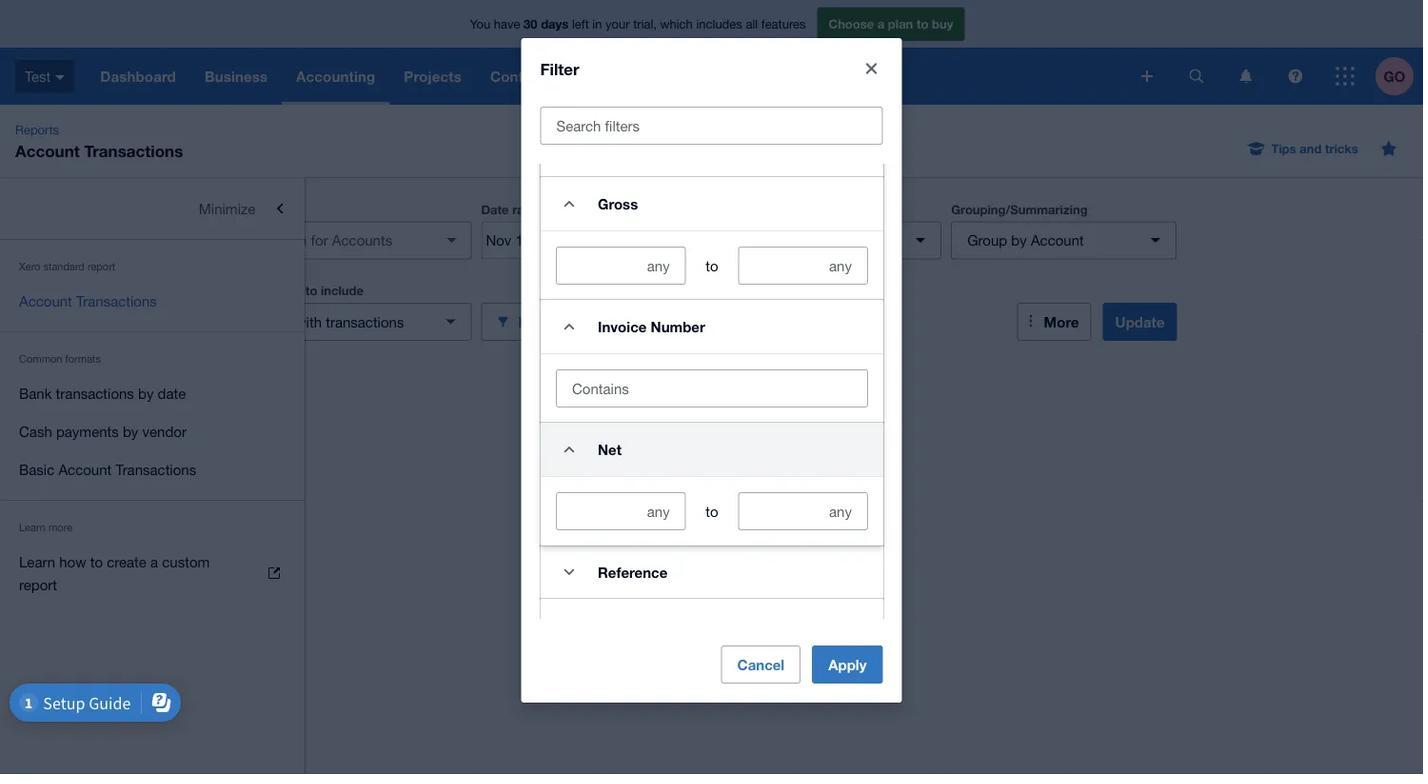 Task type: locate. For each thing, give the bounding box(es) containing it.
to inside learn how to create a custom report
[[90, 553, 103, 570]]

minimize button
[[0, 189, 305, 228]]

by for vendor
[[123, 423, 138, 439]]

account inside the reports account transactions
[[15, 141, 80, 160]]

0 vertical spatial transactions
[[84, 141, 183, 160]]

test button
[[0, 48, 86, 105]]

collapse image for gross
[[550, 185, 588, 223]]

learn inside learn how to create a custom report
[[19, 553, 55, 570]]

custom
[[162, 553, 210, 570]]

1 vertical spatial accounts
[[246, 283, 302, 298]]

1 accounts from the top
[[246, 202, 302, 217]]

0 vertical spatial a
[[878, 16, 885, 31]]

Select end date field
[[576, 222, 669, 258]]

2 vertical spatial by
[[123, 423, 138, 439]]

filter down days
[[540, 59, 580, 78]]

svg image right test
[[55, 75, 65, 80]]

reference
[[597, 564, 667, 581]]

svg image
[[1190, 69, 1204, 83], [1289, 69, 1303, 83], [1142, 70, 1153, 82]]

1 vertical spatial filter
[[518, 313, 553, 330]]

have
[[494, 16, 520, 31]]

learn down "learn more"
[[19, 553, 55, 570]]

date
[[481, 202, 509, 217]]

1 vertical spatial by
[[138, 385, 154, 401]]

any number field
[[556, 248, 685, 284], [739, 248, 867, 284], [556, 493, 685, 530], [739, 493, 867, 530]]

go banner
[[0, 0, 1423, 105]]

1 collapse image from the top
[[550, 185, 588, 223]]

1 vertical spatial collapse image
[[550, 308, 588, 346]]

svg image left go
[[1336, 67, 1355, 86]]

a
[[878, 16, 885, 31], [150, 553, 158, 570]]

transactions down xero standard report
[[76, 292, 157, 309]]

0 horizontal spatial svg image
[[1142, 70, 1153, 82]]

reports
[[15, 122, 59, 137]]

learn how to create a custom report
[[19, 553, 210, 593]]

filter
[[540, 59, 580, 78], [518, 313, 553, 330]]

test
[[25, 68, 51, 84]]

by down "grouping/summarizing"
[[1011, 232, 1027, 248]]

accounts up the only
[[246, 283, 302, 298]]

transactions down formats
[[56, 385, 134, 401]]

transactions inside the reports account transactions
[[84, 141, 183, 160]]

bank
[[19, 385, 52, 401]]

transactions inside popup button
[[326, 313, 404, 330]]

navigation inside go banner
[[86, 48, 1128, 105]]

trial,
[[633, 16, 657, 31]]

learn
[[19, 521, 46, 534], [19, 553, 55, 570]]

transactions down include
[[326, 313, 404, 330]]

1 vertical spatial report
[[19, 576, 57, 593]]

1 vertical spatial learn
[[19, 553, 55, 570]]

1 horizontal spatial svg image
[[1240, 69, 1252, 83]]

0 vertical spatial transactions
[[326, 313, 404, 330]]

tips and tricks
[[1272, 141, 1359, 156]]

only
[[262, 313, 291, 330]]

cash
[[19, 423, 52, 439]]

more button
[[1017, 303, 1092, 341]]

0 horizontal spatial report
[[19, 576, 57, 593]]

choose
[[829, 16, 874, 31]]

xero
[[19, 260, 40, 273]]

invoice
[[597, 318, 646, 335]]

how
[[59, 553, 86, 570]]

days
[[541, 16, 569, 31]]

all
[[746, 16, 758, 31]]

report down "learn more"
[[19, 576, 57, 593]]

2 learn from the top
[[19, 553, 55, 570]]

a inside go banner
[[878, 16, 885, 31]]

accounts for accounts
[[246, 202, 302, 217]]

your
[[606, 16, 630, 31]]

account down the reports link
[[15, 141, 80, 160]]

accounts up accounts to include
[[246, 202, 302, 217]]

cancel button
[[721, 646, 801, 684]]

transactions down 'cash payments by vendor' link
[[116, 461, 196, 477]]

0 vertical spatial accounts
[[246, 202, 302, 217]]

0 vertical spatial by
[[1011, 232, 1027, 248]]

navigation
[[86, 48, 1128, 105]]

formats
[[65, 353, 101, 365]]

account down the xero
[[19, 292, 72, 309]]

0 vertical spatial report
[[88, 260, 115, 273]]

1 horizontal spatial a
[[878, 16, 885, 31]]

in
[[593, 16, 602, 31]]

you have 30 days left in your trial, which includes all features
[[470, 16, 806, 31]]

common
[[19, 353, 62, 365]]

svg image up 'tips and tricks' button
[[1240, 69, 1252, 83]]

transactions for basic account transactions
[[116, 461, 196, 477]]

30
[[524, 16, 538, 31]]

0 vertical spatial filter
[[540, 59, 580, 78]]

1 vertical spatial transactions
[[56, 385, 134, 401]]

1 vertical spatial a
[[150, 553, 158, 570]]

transactions up minimize button on the top
[[84, 141, 183, 160]]

more
[[1044, 313, 1079, 330]]

report up account transactions
[[88, 260, 115, 273]]

0 horizontal spatial svg image
[[55, 75, 65, 80]]

group by account
[[967, 232, 1084, 248]]

by
[[1011, 232, 1027, 248], [138, 385, 154, 401], [123, 423, 138, 439]]

learn left the more
[[19, 521, 46, 534]]

reports link
[[8, 120, 67, 139]]

transactions
[[326, 313, 404, 330], [56, 385, 134, 401]]

left
[[572, 16, 589, 31]]

cash payments by vendor link
[[0, 412, 305, 450]]

collapse image right the range
[[550, 185, 588, 223]]

grouping/summarizing
[[951, 202, 1088, 217]]

2 accounts from the top
[[246, 283, 302, 298]]

svg image
[[1336, 67, 1355, 86], [1240, 69, 1252, 83], [55, 75, 65, 80]]

0 vertical spatial learn
[[19, 521, 46, 534]]

tricks
[[1325, 141, 1359, 156]]

0 horizontal spatial a
[[150, 553, 158, 570]]

collapse image
[[550, 185, 588, 223], [550, 308, 588, 346]]

cancel
[[737, 656, 785, 673]]

update
[[1115, 313, 1165, 330]]

filter down 'select start date' field
[[518, 313, 553, 330]]

1 learn from the top
[[19, 521, 46, 534]]

account down "grouping/summarizing"
[[1031, 232, 1084, 248]]

report
[[88, 260, 115, 273], [19, 576, 57, 593]]

by for date
[[138, 385, 154, 401]]

date range this month
[[481, 202, 615, 217]]

payments
[[56, 423, 119, 439]]

filter dialog
[[521, 38, 902, 703]]

by left date
[[138, 385, 154, 401]]

2 collapse image from the top
[[550, 308, 588, 346]]

account
[[15, 141, 80, 160], [1031, 232, 1084, 248], [19, 292, 72, 309], [58, 461, 112, 477]]

minimize
[[199, 200, 255, 217]]

choose a plan to buy
[[829, 16, 953, 31]]

collapse image left invoice
[[550, 308, 588, 346]]

a inside learn how to create a custom report
[[150, 553, 158, 570]]

account transactions link
[[0, 282, 305, 320]]

to
[[917, 16, 929, 31], [705, 257, 718, 274], [305, 283, 317, 298], [705, 503, 718, 520], [90, 553, 103, 570]]

by left "vendor"
[[123, 423, 138, 439]]

accounts
[[246, 202, 302, 217], [246, 283, 302, 298]]

gross
[[597, 195, 638, 213]]

account down payments
[[58, 461, 112, 477]]

a right the create
[[150, 553, 158, 570]]

a left plan
[[878, 16, 885, 31]]

group
[[967, 232, 1007, 248]]

0 vertical spatial collapse image
[[550, 185, 588, 223]]

1 horizontal spatial transactions
[[326, 313, 404, 330]]

transactions
[[84, 141, 183, 160], [76, 292, 157, 309], [116, 461, 196, 477]]

collapse image
[[550, 431, 588, 469]]

2 vertical spatial transactions
[[116, 461, 196, 477]]



Task type: describe. For each thing, give the bounding box(es) containing it.
includes
[[696, 16, 742, 31]]

close image
[[853, 49, 891, 87]]

to inside go banner
[[917, 16, 929, 31]]

Search filters field
[[541, 107, 882, 144]]

basic
[[19, 461, 54, 477]]

month
[[580, 202, 615, 217]]

1 vertical spatial transactions
[[76, 292, 157, 309]]

range
[[512, 202, 546, 217]]

go
[[1384, 68, 1406, 85]]

only with transactions button
[[246, 303, 472, 341]]

0 horizontal spatial transactions
[[56, 385, 134, 401]]

update button
[[1103, 303, 1177, 341]]

report inside learn how to create a custom report
[[19, 576, 57, 593]]

learn for learn how to create a custom report
[[19, 553, 55, 570]]

include
[[321, 283, 364, 298]]

more
[[49, 521, 72, 534]]

10
[[732, 232, 748, 248]]

account transactions
[[19, 292, 157, 309]]

only with transactions
[[262, 313, 404, 330]]

accounts to include
[[246, 283, 364, 298]]

columns
[[752, 232, 807, 248]]

which
[[660, 16, 693, 31]]

1 horizontal spatial svg image
[[1190, 69, 1204, 83]]

filter button
[[481, 303, 707, 341]]

go button
[[1376, 48, 1423, 105]]

basic account transactions
[[19, 461, 196, 477]]

2 horizontal spatial svg image
[[1336, 67, 1355, 86]]

date
[[158, 385, 186, 401]]

this
[[553, 202, 576, 217]]

you
[[470, 16, 490, 31]]

and
[[1300, 141, 1322, 156]]

filter inside button
[[518, 313, 553, 330]]

expand image
[[550, 553, 588, 592]]

filter inside dialog
[[540, 59, 580, 78]]

standard
[[43, 260, 85, 273]]

learn more
[[19, 521, 72, 534]]

learn how to create a custom report link
[[0, 543, 305, 604]]

apply button
[[812, 646, 883, 684]]

account inside popup button
[[1031, 232, 1084, 248]]

transactions for reports account transactions
[[84, 141, 183, 160]]

common formats
[[19, 353, 101, 365]]

cash payments by vendor
[[19, 423, 187, 439]]

1 horizontal spatial report
[[88, 260, 115, 273]]

reports account transactions
[[15, 122, 183, 160]]

tips and tricks button
[[1237, 133, 1370, 164]]

bank transactions by date
[[19, 385, 186, 401]]

10 columns selected
[[732, 232, 864, 248]]

create
[[107, 553, 147, 570]]

invoice number
[[597, 318, 705, 335]]

number
[[650, 318, 705, 335]]

learn for learn more
[[19, 521, 46, 534]]

selected
[[810, 232, 864, 248]]

net
[[597, 441, 621, 458]]

Contains field
[[556, 371, 867, 407]]

svg image inside test popup button
[[55, 75, 65, 80]]

bank transactions by date link
[[0, 374, 305, 412]]

by inside popup button
[[1011, 232, 1027, 248]]

apply
[[829, 656, 867, 673]]

tips
[[1272, 141, 1296, 156]]

accounts for accounts to include
[[246, 283, 302, 298]]

vendor
[[142, 423, 187, 439]]

buy
[[932, 16, 953, 31]]

xero standard report
[[19, 260, 115, 273]]

2 horizontal spatial svg image
[[1289, 69, 1303, 83]]

features
[[761, 16, 806, 31]]

Select start date field
[[482, 222, 575, 258]]

with
[[295, 313, 322, 330]]

group by account button
[[951, 221, 1177, 259]]

basic account transactions link
[[0, 450, 305, 488]]

plan
[[888, 16, 913, 31]]

collapse image for invoice number
[[550, 308, 588, 346]]



Task type: vqa. For each thing, say whether or not it's contained in the screenshot.
COLUMNS
yes



